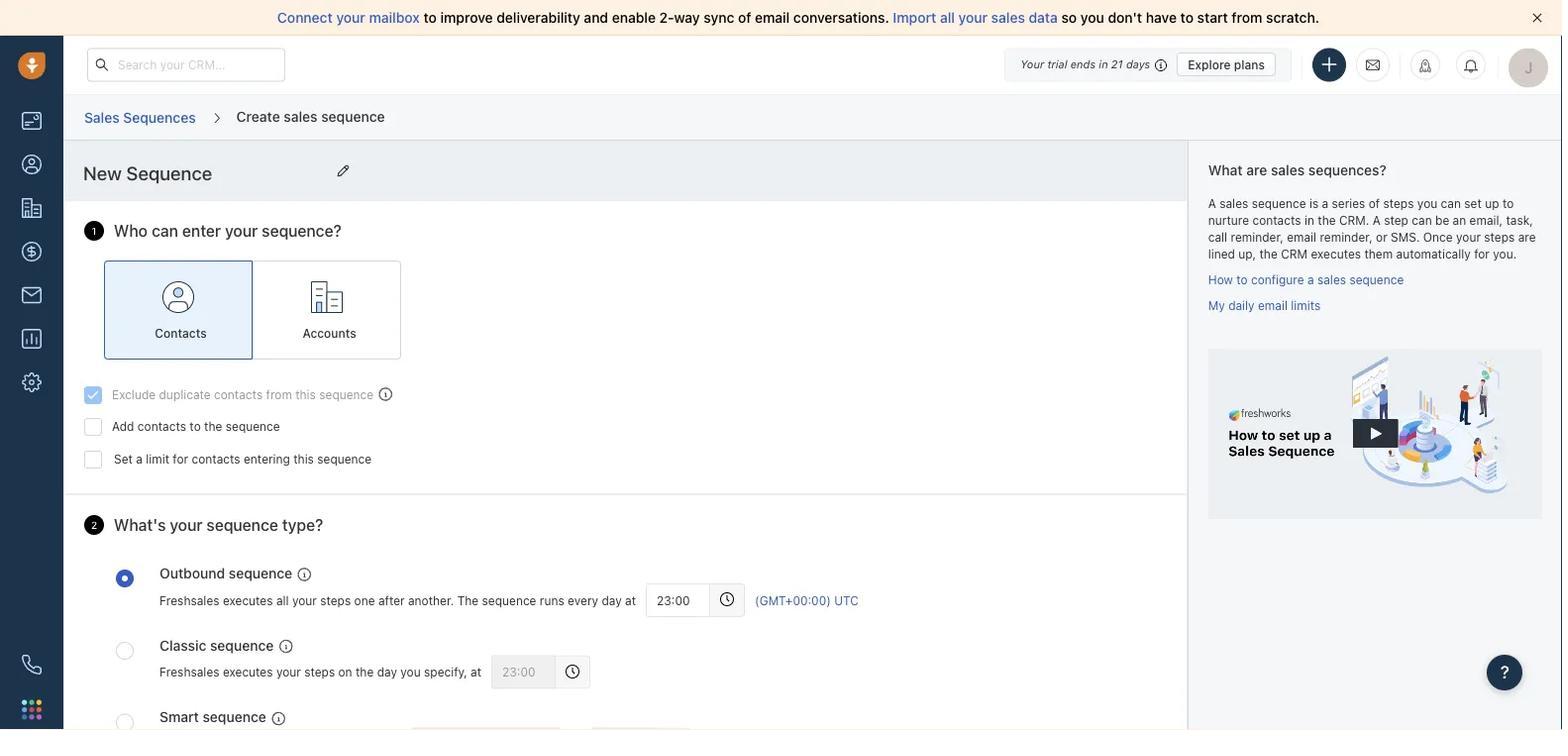 Task type: vqa. For each thing, say whether or not it's contained in the screenshot.
the bottom Smith
no



Task type: describe. For each thing, give the bounding box(es) containing it.
2
[[91, 519, 97, 530]]

data
[[1029, 9, 1058, 26]]

your right enter
[[225, 221, 258, 240]]

sequence down them
[[1350, 273, 1404, 286]]

outbound sequence
[[159, 565, 292, 581]]

be
[[1435, 213, 1449, 227]]

21
[[1111, 58, 1123, 71]]

your trial ends in 21 days
[[1020, 58, 1150, 71]]

enter
[[182, 221, 221, 240]]

0 vertical spatial you
[[1081, 9, 1104, 26]]

1 reminder, from the left
[[1231, 230, 1284, 244]]

of inside the a sales sequence is a series of steps you can set up to nurture contacts in the crm. a step can be an email, task, call reminder, email reminder, or sms. once your steps are lined up, the crm executes them automatically for you.
[[1369, 196, 1380, 210]]

or
[[1376, 230, 1387, 244]]

up,
[[1239, 247, 1256, 261]]

accounts link
[[253, 261, 401, 360]]

sequence left <span class=" ">sales reps can use this for prospecting and account-based selling e.g. following up with event attendees</span> image
[[203, 709, 266, 725]]

another.
[[408, 593, 454, 607]]

smart
[[159, 709, 199, 725]]

1 horizontal spatial a
[[1373, 213, 1381, 227]]

what
[[1208, 162, 1243, 178]]

1 horizontal spatial from
[[1232, 9, 1262, 26]]

classic
[[159, 637, 206, 653]]

duplicate
[[159, 388, 211, 402]]

once
[[1423, 230, 1453, 244]]

contacts up limit
[[138, 419, 186, 433]]

<span class=" ">sales reps can use this for weekly check-ins with leads and to run renewal campaigns e.g. renewing a contract</span> image
[[279, 640, 293, 653]]

in inside the a sales sequence is a series of steps you can set up to nurture contacts in the crm. a step can be an email, task, call reminder, email reminder, or sms. once your steps are lined up, the crm executes them automatically for you.
[[1304, 213, 1314, 227]]

contacts
[[155, 327, 207, 340]]

phone image
[[22, 655, 42, 675]]

automatically
[[1396, 247, 1471, 261]]

freshsales for outbound
[[159, 593, 219, 607]]

what's new image
[[1418, 59, 1432, 73]]

2 horizontal spatial can
[[1441, 196, 1461, 210]]

exclude
[[112, 388, 156, 402]]

executes for outbound sequence
[[223, 593, 273, 607]]

lined
[[1208, 247, 1235, 261]]

the right up,
[[1259, 247, 1278, 261]]

don't
[[1108, 9, 1142, 26]]

improve
[[440, 9, 493, 26]]

ends
[[1070, 58, 1096, 71]]

my daily email limits
[[1208, 298, 1321, 312]]

every
[[568, 593, 598, 607]]

limits
[[1291, 298, 1321, 312]]

how to configure a sales sequence
[[1208, 273, 1404, 286]]

conversations.
[[793, 9, 889, 26]]

connect
[[277, 9, 333, 26]]

(gmt+00:00)
[[755, 593, 831, 607]]

0 vertical spatial this
[[295, 388, 316, 402]]

sequence left <span class=" ">sales reps can use this for traditional drip campaigns e.g. reengaging with cold prospects</span> icon
[[229, 565, 292, 581]]

2 vertical spatial email
[[1258, 298, 1288, 312]]

days
[[1126, 58, 1150, 71]]

contacts up add contacts to the sequence on the left bottom
[[214, 388, 263, 402]]

send email image
[[1366, 57, 1380, 73]]

a sales sequence is a series of steps you can set up to nurture contacts in the crm. a step can be an email, task, call reminder, email reminder, or sms. once your steps are lined up, the crm executes them automatically for you.
[[1208, 196, 1536, 261]]

exclude duplicate contacts from this sequence
[[112, 388, 374, 402]]

0 horizontal spatial in
[[1099, 58, 1108, 71]]

step
[[1384, 213, 1408, 227]]

them
[[1364, 247, 1393, 261]]

1
[[92, 225, 97, 236]]

explore plans
[[1188, 57, 1265, 71]]

sequence inside the a sales sequence is a series of steps you can set up to nurture contacts in the crm. a step can be an email, task, call reminder, email reminder, or sms. once your steps are lined up, the crm executes them automatically for you.
[[1252, 196, 1306, 210]]

add
[[112, 419, 134, 433]]

sequences
[[123, 109, 196, 125]]

your inside the a sales sequence is a series of steps you can set up to nurture contacts in the crm. a step can be an email, task, call reminder, email reminder, or sms. once your steps are lined up, the crm executes them automatically for you.
[[1456, 230, 1481, 244]]

import
[[893, 9, 936, 26]]

1 horizontal spatial all
[[940, 9, 955, 26]]

<span class=" ">sales reps can use this for prospecting and account-based selling e.g. following up with event attendees</span> image
[[271, 712, 285, 726]]

what are sales sequences?
[[1208, 162, 1386, 178]]

one
[[354, 593, 375, 607]]

your left the mailbox
[[336, 9, 365, 26]]

import all your sales data link
[[893, 9, 1061, 26]]

the
[[457, 593, 479, 607]]

is
[[1309, 196, 1319, 210]]

start
[[1197, 9, 1228, 26]]

Search your CRM... text field
[[87, 48, 285, 82]]

steps up step
[[1383, 196, 1414, 210]]

your down <span class=" ">sales reps can use this for weekly check-ins with leads and to run renewal campaigns e.g. renewing a contract</span> image
[[276, 665, 301, 679]]

sequences?
[[1308, 162, 1386, 178]]

connect your mailbox to improve deliverability and enable 2-way sync of email conversations. import all your sales data so you don't have to start from scratch.
[[277, 9, 1319, 26]]

freshworks switcher image
[[22, 700, 42, 719]]

0 horizontal spatial day
[[377, 665, 397, 679]]

crm
[[1281, 247, 1308, 261]]

set a limit for contacts entering this sequence
[[114, 452, 372, 466]]

sales sequences
[[84, 109, 196, 125]]

after
[[378, 593, 405, 607]]

what's your sequence type?
[[114, 515, 323, 534]]

sales right create
[[284, 108, 318, 124]]

explore
[[1188, 57, 1231, 71]]

call
[[1208, 230, 1227, 244]]

sequence left <span class=" ">sales reps can use this for weekly check-ins with leads and to run renewal campaigns e.g. renewing a contract</span> image
[[210, 637, 274, 653]]

freshsales executes your steps on the day you specify, at
[[159, 665, 481, 679]]

mailbox
[[369, 9, 420, 26]]

sms.
[[1391, 230, 1420, 244]]

1 vertical spatial a
[[1307, 273, 1314, 286]]

type?
[[282, 515, 323, 534]]

crm.
[[1339, 213, 1369, 227]]

every contact has a unique email address, so don't worry about duplication. image
[[378, 387, 392, 401]]

sequence?
[[262, 221, 341, 240]]

sequence down exclude duplicate contacts from this sequence
[[226, 419, 280, 433]]

outbound
[[159, 565, 225, 581]]

steps left on
[[304, 665, 335, 679]]

to inside the a sales sequence is a series of steps you can set up to nurture contacts in the crm. a step can be an email, task, call reminder, email reminder, or sms. once your steps are lined up, the crm executes them automatically for you.
[[1503, 196, 1514, 210]]

sales inside the a sales sequence is a series of steps you can set up to nurture contacts in the crm. a step can be an email, task, call reminder, email reminder, or sms. once your steps are lined up, the crm executes them automatically for you.
[[1220, 196, 1248, 210]]

your right import
[[958, 9, 988, 26]]

create sales sequence
[[236, 108, 385, 124]]

your
[[1020, 58, 1044, 71]]

sequence right entering
[[317, 452, 372, 466]]

and
[[584, 9, 608, 26]]



Task type: locate. For each thing, give the bounding box(es) containing it.
from up entering
[[266, 388, 292, 402]]

can left be on the right of the page
[[1412, 213, 1432, 227]]

sales up nurture at the right top of the page
[[1220, 196, 1248, 210]]

runs
[[540, 593, 564, 607]]

from
[[1232, 9, 1262, 26], [266, 388, 292, 402]]

1 vertical spatial this
[[293, 452, 314, 466]]

configure
[[1251, 273, 1304, 286]]

you up be on the right of the page
[[1417, 196, 1437, 210]]

for left you. on the right of the page
[[1474, 247, 1490, 261]]

an
[[1453, 213, 1466, 227]]

contacts up crm
[[1252, 213, 1301, 227]]

trial
[[1047, 58, 1067, 71]]

2 horizontal spatial a
[[1322, 196, 1328, 210]]

0 vertical spatial freshsales
[[159, 593, 219, 607]]

freshsales executes all your steps one after another. the sequence runs every day at
[[159, 593, 636, 607]]

1 horizontal spatial reminder,
[[1320, 230, 1373, 244]]

2 horizontal spatial you
[[1417, 196, 1437, 210]]

freshsales down the classic
[[159, 665, 219, 679]]

daily
[[1228, 298, 1255, 312]]

you left specify,
[[400, 665, 421, 679]]

smart sequence
[[159, 709, 266, 725]]

0 horizontal spatial from
[[266, 388, 292, 402]]

0 horizontal spatial of
[[738, 9, 751, 26]]

sequence up 'outbound sequence'
[[207, 515, 278, 534]]

are down task,
[[1518, 230, 1536, 244]]

for right limit
[[173, 452, 188, 466]]

0 horizontal spatial for
[[173, 452, 188, 466]]

email
[[755, 9, 790, 26], [1287, 230, 1316, 244], [1258, 298, 1288, 312]]

to right the mailbox
[[423, 9, 437, 26]]

1 vertical spatial of
[[1369, 196, 1380, 210]]

sequence left every contact has a unique email address, so don't worry about duplication. icon on the left
[[319, 388, 374, 402]]

the down is
[[1318, 213, 1336, 227]]

sales up limits
[[1317, 273, 1346, 286]]

have
[[1146, 9, 1177, 26]]

what's
[[114, 515, 166, 534]]

1 horizontal spatial are
[[1518, 230, 1536, 244]]

my daily email limits link
[[1208, 298, 1321, 312]]

at right every
[[625, 593, 636, 607]]

0 vertical spatial at
[[625, 593, 636, 607]]

email right sync
[[755, 9, 790, 26]]

1 horizontal spatial can
[[1412, 213, 1432, 227]]

1 horizontal spatial a
[[1307, 273, 1314, 286]]

email down configure
[[1258, 298, 1288, 312]]

executes down crm.
[[1311, 247, 1361, 261]]

are inside the a sales sequence is a series of steps you can set up to nurture contacts in the crm. a step can be an email, task, call reminder, email reminder, or sms. once your steps are lined up, the crm executes them automatically for you.
[[1518, 230, 1536, 244]]

a right set
[[136, 452, 142, 466]]

1 vertical spatial executes
[[223, 593, 273, 607]]

0 vertical spatial executes
[[1311, 247, 1361, 261]]

0 horizontal spatial a
[[136, 452, 142, 466]]

you right the so on the right of the page
[[1081, 9, 1104, 26]]

1 vertical spatial all
[[276, 593, 289, 607]]

scratch.
[[1266, 9, 1319, 26]]

0 vertical spatial day
[[602, 593, 622, 607]]

the right on
[[356, 665, 374, 679]]

0 vertical spatial in
[[1099, 58, 1108, 71]]

who can enter your sequence?
[[114, 221, 341, 240]]

the
[[1318, 213, 1336, 227], [1259, 247, 1278, 261], [204, 419, 222, 433], [356, 665, 374, 679]]

2 vertical spatial a
[[136, 452, 142, 466]]

a inside the a sales sequence is a series of steps you can set up to nurture contacts in the crm. a step can be an email, task, call reminder, email reminder, or sms. once your steps are lined up, the crm executes them automatically for you.
[[1322, 196, 1328, 210]]

classic sequence
[[159, 637, 274, 653]]

(gmt+00:00) utc
[[755, 593, 859, 607]]

limit
[[146, 452, 169, 466]]

steps left the one
[[320, 593, 351, 607]]

executes inside the a sales sequence is a series of steps you can set up to nurture contacts in the crm. a step can be an email, task, call reminder, email reminder, or sms. once your steps are lined up, the crm executes them automatically for you.
[[1311, 247, 1361, 261]]

1 vertical spatial in
[[1304, 213, 1314, 227]]

in down is
[[1304, 213, 1314, 227]]

to right up
[[1503, 196, 1514, 210]]

email inside the a sales sequence is a series of steps you can set up to nurture contacts in the crm. a step can be an email, task, call reminder, email reminder, or sms. once your steps are lined up, the crm executes them automatically for you.
[[1287, 230, 1316, 244]]

sequence left is
[[1252, 196, 1306, 210]]

can up be on the right of the page
[[1441, 196, 1461, 210]]

day
[[602, 593, 622, 607], [377, 665, 397, 679]]

0 vertical spatial a
[[1322, 196, 1328, 210]]

0 vertical spatial are
[[1246, 162, 1267, 178]]

day right on
[[377, 665, 397, 679]]

all
[[940, 9, 955, 26], [276, 593, 289, 607]]

a up or
[[1373, 213, 1381, 227]]

my
[[1208, 298, 1225, 312]]

None text field
[[83, 156, 327, 189], [491, 655, 556, 689], [591, 728, 655, 730], [83, 156, 327, 189], [491, 655, 556, 689], [591, 728, 655, 730]]

of right series
[[1369, 196, 1380, 210]]

are
[[1246, 162, 1267, 178], [1518, 230, 1536, 244]]

0 vertical spatial email
[[755, 9, 790, 26]]

how
[[1208, 273, 1233, 286]]

0 horizontal spatial a
[[1208, 196, 1216, 210]]

can right "who"
[[152, 221, 178, 240]]

(gmt+00:00) utc link
[[755, 592, 859, 609]]

0 vertical spatial from
[[1232, 9, 1262, 26]]

2 vertical spatial executes
[[223, 665, 273, 679]]

task,
[[1506, 213, 1533, 227]]

1 horizontal spatial day
[[602, 593, 622, 607]]

1 horizontal spatial in
[[1304, 213, 1314, 227]]

email up crm
[[1287, 230, 1316, 244]]

your down an
[[1456, 230, 1481, 244]]

nurture
[[1208, 213, 1249, 227]]

a
[[1322, 196, 1328, 210], [1307, 273, 1314, 286], [136, 452, 142, 466]]

1 horizontal spatial for
[[1474, 247, 1490, 261]]

all up <span class=" ">sales reps can use this for weekly check-ins with leads and to run renewal campaigns e.g. renewing a contract</span> image
[[276, 593, 289, 607]]

from right the "start" at the right top
[[1232, 9, 1262, 26]]

a up limits
[[1307, 273, 1314, 286]]

you inside the a sales sequence is a series of steps you can set up to nurture contacts in the crm. a step can be an email, task, call reminder, email reminder, or sms. once your steps are lined up, the crm executes them automatically for you.
[[1417, 196, 1437, 210]]

executes down the classic sequence
[[223, 665, 273, 679]]

explore plans link
[[1177, 52, 1276, 76]]

sales left sequences?
[[1271, 162, 1305, 178]]

this down "accounts"
[[295, 388, 316, 402]]

0 vertical spatial for
[[1474, 247, 1490, 261]]

phone element
[[12, 645, 52, 684]]

of
[[738, 9, 751, 26], [1369, 196, 1380, 210]]

contacts down add contacts to the sequence on the left bottom
[[192, 452, 240, 466]]

at right specify,
[[471, 665, 481, 679]]

sales sequences link
[[83, 102, 197, 133]]

plans
[[1234, 57, 1265, 71]]

1 vertical spatial a
[[1373, 213, 1381, 227]]

1 horizontal spatial at
[[625, 593, 636, 607]]

executes down 'outbound sequence'
[[223, 593, 273, 607]]

to right how at the top right of page
[[1236, 273, 1248, 286]]

0 horizontal spatial all
[[276, 593, 289, 607]]

set
[[114, 452, 133, 466]]

0 horizontal spatial you
[[400, 665, 421, 679]]

a up nurture at the right top of the page
[[1208, 196, 1216, 210]]

this right entering
[[293, 452, 314, 466]]

set
[[1464, 196, 1482, 210]]

create
[[236, 108, 280, 124]]

2 reminder, from the left
[[1320, 230, 1373, 244]]

contacts link
[[104, 261, 253, 360]]

0 horizontal spatial are
[[1246, 162, 1267, 178]]

1 vertical spatial for
[[173, 452, 188, 466]]

1 vertical spatial you
[[1417, 196, 1437, 210]]

1 freshsales from the top
[[159, 593, 219, 607]]

sequence right the
[[482, 593, 536, 607]]

steps
[[1383, 196, 1414, 210], [1484, 230, 1515, 244], [320, 593, 351, 607], [304, 665, 335, 679]]

sales
[[991, 9, 1025, 26], [284, 108, 318, 124], [1271, 162, 1305, 178], [1220, 196, 1248, 210], [1317, 273, 1346, 286]]

deliverability
[[497, 9, 580, 26]]

utc
[[834, 593, 859, 607]]

the down duplicate
[[204, 419, 222, 433]]

specify,
[[424, 665, 467, 679]]

sequence right create
[[321, 108, 385, 124]]

2 vertical spatial you
[[400, 665, 421, 679]]

at
[[625, 593, 636, 607], [471, 665, 481, 679]]

email,
[[1470, 213, 1503, 227]]

are right what
[[1246, 162, 1267, 178]]

sales
[[84, 109, 120, 125]]

close image
[[1532, 13, 1542, 23]]

connect your mailbox link
[[277, 9, 423, 26]]

way
[[674, 9, 700, 26]]

1 vertical spatial day
[[377, 665, 397, 679]]

1 horizontal spatial you
[[1081, 9, 1104, 26]]

0 vertical spatial of
[[738, 9, 751, 26]]

accounts
[[302, 327, 356, 340]]

1 horizontal spatial of
[[1369, 196, 1380, 210]]

entering
[[244, 452, 290, 466]]

to down duplicate
[[190, 419, 201, 433]]

1 vertical spatial at
[[471, 665, 481, 679]]

steps up you. on the right of the page
[[1484, 230, 1515, 244]]

so
[[1061, 9, 1077, 26]]

executes for classic sequence
[[223, 665, 273, 679]]

your down <span class=" ">sales reps can use this for traditional drip campaigns e.g. reengaging with cold prospects</span> icon
[[292, 593, 317, 607]]

your
[[336, 9, 365, 26], [958, 9, 988, 26], [225, 221, 258, 240], [1456, 230, 1481, 244], [170, 515, 203, 534], [292, 593, 317, 607], [276, 665, 301, 679]]

reminder, down crm.
[[1320, 230, 1373, 244]]

freshsales for classic
[[159, 665, 219, 679]]

series
[[1332, 196, 1365, 210]]

all right import
[[940, 9, 955, 26]]

a right is
[[1322, 196, 1328, 210]]

sales left data
[[991, 9, 1025, 26]]

add contacts to the sequence
[[112, 419, 280, 433]]

in left 21
[[1099, 58, 1108, 71]]

1 vertical spatial email
[[1287, 230, 1316, 244]]

0 horizontal spatial reminder,
[[1231, 230, 1284, 244]]

day right every
[[602, 593, 622, 607]]

None text field
[[646, 583, 710, 617]]

to left the "start" at the right top
[[1180, 9, 1194, 26]]

1 vertical spatial from
[[266, 388, 292, 402]]

0 vertical spatial a
[[1208, 196, 1216, 210]]

contacts
[[1252, 213, 1301, 227], [214, 388, 263, 402], [138, 419, 186, 433], [192, 452, 240, 466]]

0 horizontal spatial at
[[471, 665, 481, 679]]

2 freshsales from the top
[[159, 665, 219, 679]]

for inside the a sales sequence is a series of steps you can set up to nurture contacts in the crm. a step can be an email, task, call reminder, email reminder, or sms. once your steps are lined up, the crm executes them automatically for you.
[[1474, 247, 1490, 261]]

you.
[[1493, 247, 1517, 261]]

who
[[114, 221, 148, 240]]

your right what's
[[170, 515, 203, 534]]

a
[[1208, 196, 1216, 210], [1373, 213, 1381, 227]]

on
[[338, 665, 352, 679]]

<span class=" ">sales reps can use this for traditional drip campaigns e.g. reengaging with cold prospects</span> image
[[297, 567, 311, 581]]

0 horizontal spatial can
[[152, 221, 178, 240]]

can
[[1441, 196, 1461, 210], [1412, 213, 1432, 227], [152, 221, 178, 240]]

freshsales
[[159, 593, 219, 607], [159, 665, 219, 679]]

of right sync
[[738, 9, 751, 26]]

reminder, up up,
[[1231, 230, 1284, 244]]

how to configure a sales sequence link
[[1208, 273, 1404, 286]]

1 vertical spatial freshsales
[[159, 665, 219, 679]]

reminder,
[[1231, 230, 1284, 244], [1320, 230, 1373, 244]]

0 vertical spatial all
[[940, 9, 955, 26]]

1 vertical spatial are
[[1518, 230, 1536, 244]]

enable
[[612, 9, 656, 26]]

for
[[1474, 247, 1490, 261], [173, 452, 188, 466]]

freshsales down outbound
[[159, 593, 219, 607]]

contacts inside the a sales sequence is a series of steps you can set up to nurture contacts in the crm. a step can be an email, task, call reminder, email reminder, or sms. once your steps are lined up, the crm executes them automatically for you.
[[1252, 213, 1301, 227]]

sync
[[704, 9, 734, 26]]



